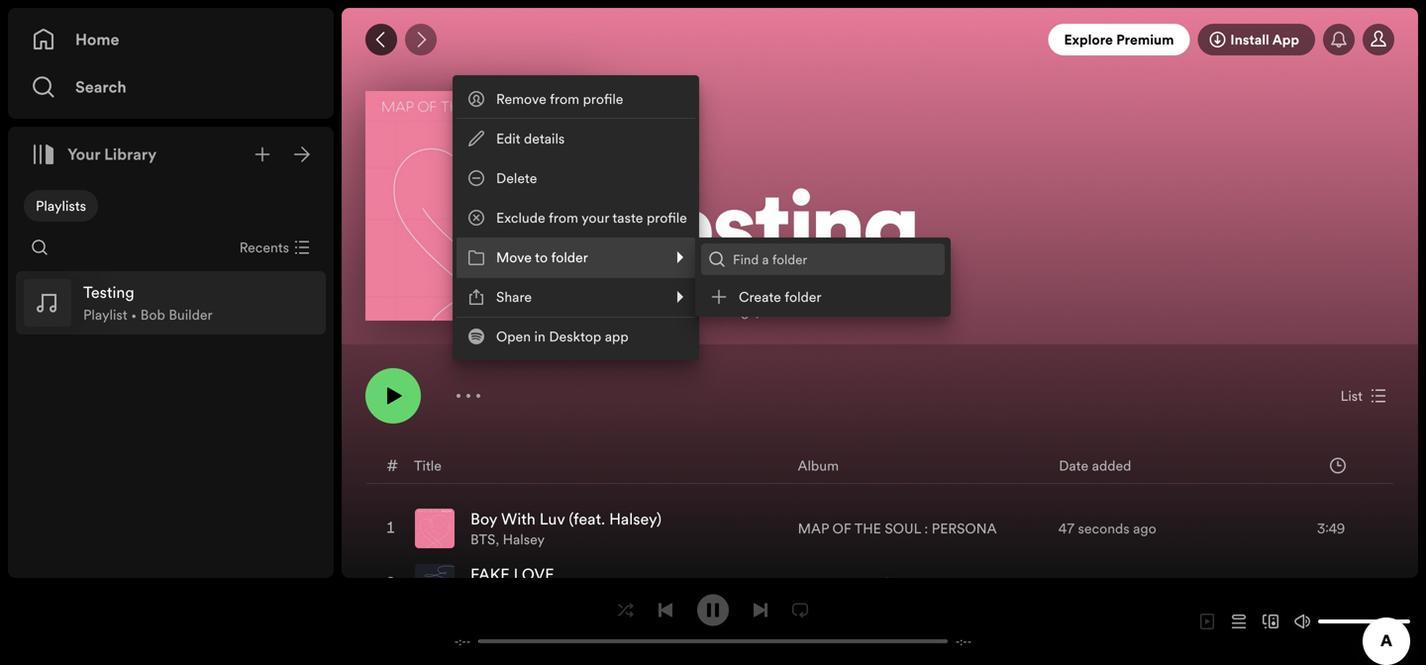 Task type: vqa. For each thing, say whether or not it's contained in the screenshot.
Nicki in FTCU cell
no



Task type: locate. For each thing, give the bounding box(es) containing it.
2 ago from the top
[[1134, 575, 1157, 594]]

0 vertical spatial folder
[[551, 248, 588, 267]]

of
[[833, 520, 851, 538]]

0 vertical spatial profile
[[583, 90, 623, 108]]

, left 7
[[756, 302, 759, 321]]

seconds right '45'
[[1079, 575, 1131, 594]]

bob builder
[[619, 302, 693, 321]]

boy with luv (feat. halsey) bts , halsey
[[471, 509, 662, 549]]

search in your library image
[[32, 240, 48, 256]]

0 horizontal spatial -:--
[[454, 634, 471, 649]]

, left 'halsey'
[[496, 530, 499, 549]]

open
[[496, 327, 531, 346]]

2 -:-- from the left
[[956, 634, 972, 649]]

1 -:-- from the left
[[454, 634, 471, 649]]

from
[[550, 90, 580, 108], [549, 209, 578, 227]]

folder
[[551, 248, 588, 267], [785, 288, 822, 307]]

None search field
[[701, 244, 945, 275]]

map of the soul : persona link
[[798, 520, 997, 538]]

Find a folder field
[[701, 244, 945, 275]]

remove from profile button
[[457, 79, 695, 119]]

folder inside button
[[785, 288, 822, 307]]

profile
[[583, 90, 623, 108], [647, 209, 687, 227]]

from inside button
[[549, 209, 578, 227]]

list item containing playlist
[[16, 271, 326, 335]]

:-
[[459, 634, 466, 649], [960, 634, 968, 649]]

0 vertical spatial from
[[550, 90, 580, 108]]

your
[[67, 144, 100, 165]]

1 horizontal spatial folder
[[785, 288, 822, 307]]

fake
[[471, 564, 510, 586]]

3:49 cell
[[1268, 502, 1377, 556]]

, inside boy with luv (feat. halsey) bts , halsey
[[496, 530, 499, 549]]

details
[[524, 129, 565, 148]]

1 horizontal spatial -:--
[[956, 634, 972, 649]]

0 horizontal spatial bob
[[140, 306, 165, 324]]

your library button
[[24, 135, 165, 174]]

1 vertical spatial ago
[[1134, 575, 1157, 594]]

next image
[[753, 603, 769, 619]]

folder inside dropdown button
[[551, 248, 588, 267]]

1 ago from the top
[[1133, 520, 1157, 538]]

builder inside main element
[[169, 306, 213, 324]]

1 vertical spatial profile
[[647, 209, 687, 227]]

1 vertical spatial ,
[[496, 530, 499, 549]]

轉
[[884, 576, 898, 594]]

seconds
[[1078, 520, 1130, 538], [1079, 575, 1131, 594]]

builder
[[648, 302, 693, 321], [169, 306, 213, 324]]

1 vertical spatial folder
[[785, 288, 822, 307]]

1 horizontal spatial builder
[[648, 302, 693, 321]]

seconds for 47
[[1078, 520, 1130, 538]]

:
[[925, 520, 928, 538]]

None search field
[[24, 232, 55, 263]]

0 vertical spatial ago
[[1133, 520, 1157, 538]]

pause image
[[705, 603, 721, 619]]

remove
[[496, 90, 547, 108]]

bob up app in the left of the page
[[619, 302, 644, 321]]

menu
[[453, 75, 951, 361]]

create folder button
[[699, 277, 947, 317]]

none search field inside menu
[[701, 244, 945, 275]]

list item inside main element
[[16, 271, 326, 335]]

4 - from the left
[[968, 634, 972, 649]]

1 - from the left
[[454, 634, 459, 649]]

connect to a device image
[[1263, 614, 1279, 630]]

your
[[582, 209, 609, 227]]

,
[[756, 302, 759, 321], [496, 530, 499, 549]]

songs
[[719, 302, 756, 321]]

0 horizontal spatial ,
[[496, 530, 499, 549]]

from for your
[[549, 209, 578, 227]]

(feat.
[[569, 509, 605, 530]]

edit details
[[496, 129, 565, 148]]

move
[[496, 248, 532, 267]]

boy
[[471, 509, 497, 530]]

group containing playlist
[[16, 271, 326, 335]]

edit
[[496, 129, 521, 148]]

0 horizontal spatial builder
[[169, 306, 213, 324]]

from left 'your'
[[549, 209, 578, 227]]

0 vertical spatial seconds
[[1078, 520, 1130, 538]]

delete
[[496, 169, 537, 188]]

ago
[[1133, 520, 1157, 538], [1134, 575, 1157, 594]]

0 vertical spatial ,
[[756, 302, 759, 321]]

fake love
[[471, 564, 554, 586]]

1 vertical spatial seconds
[[1079, 575, 1131, 594]]

with
[[501, 509, 536, 530]]

create
[[739, 288, 781, 307]]

open in desktop app
[[496, 327, 629, 346]]

ago up the 45 seconds ago
[[1133, 520, 1157, 538]]

47 seconds ago
[[1059, 520, 1157, 538]]

bts
[[471, 530, 496, 549]]

from up edit details button
[[550, 90, 580, 108]]

from inside button
[[550, 90, 580, 108]]

search
[[75, 76, 126, 98]]

list item
[[16, 271, 326, 335]]

added
[[1092, 457, 1132, 475]]

builder left 2
[[648, 302, 693, 321]]

ago down 47 seconds ago
[[1134, 575, 1157, 594]]

profile right taste
[[647, 209, 687, 227]]

exclude from your taste profile
[[496, 209, 687, 227]]

from for profile
[[550, 90, 580, 108]]

choose
[[430, 229, 485, 251]]

bob right •
[[140, 306, 165, 324]]

group
[[16, 271, 326, 335]]

date added
[[1059, 457, 1132, 475]]

go back image
[[373, 32, 389, 48]]

0 horizontal spatial :-
[[459, 634, 466, 649]]

menu containing remove from profile
[[453, 75, 951, 361]]

profile up edit details button
[[583, 90, 623, 108]]

List button
[[1333, 380, 1395, 412]]

0 horizontal spatial profile
[[583, 90, 623, 108]]

1 vertical spatial from
[[549, 209, 578, 227]]

seconds right 47
[[1078, 520, 1130, 538]]

top bar and user menu element
[[342, 8, 1418, 71]]

1 horizontal spatial :-
[[960, 634, 968, 649]]

to
[[535, 248, 548, 267]]

in
[[534, 327, 546, 346]]

# row
[[367, 449, 1394, 484]]

bob
[[619, 302, 644, 321], [140, 306, 165, 324]]

move to folder button
[[457, 238, 695, 277]]

love yourself 轉 'tear' link
[[798, 574, 934, 595]]

4:02 cell
[[1268, 558, 1377, 611]]

exclude
[[496, 209, 545, 227]]

fake love link
[[471, 564, 554, 586]]

halsey link
[[503, 530, 545, 549]]

45
[[1059, 575, 1075, 594]]

min
[[774, 302, 797, 321]]

builder right •
[[169, 306, 213, 324]]

Playlists checkbox
[[24, 190, 98, 222]]

love
[[798, 576, 828, 594]]

your library
[[67, 144, 157, 165]]

1 horizontal spatial profile
[[647, 209, 687, 227]]

-
[[454, 634, 459, 649], [466, 634, 471, 649], [956, 634, 960, 649], [968, 634, 972, 649]]

create folder
[[739, 288, 822, 307]]

profile inside button
[[583, 90, 623, 108]]

recents
[[239, 238, 289, 257]]

install app link
[[1198, 24, 1315, 55]]

0 horizontal spatial folder
[[551, 248, 588, 267]]

1 horizontal spatial ,
[[756, 302, 759, 321]]



Task type: describe. For each thing, give the bounding box(es) containing it.
testing image
[[366, 91, 595, 321]]

explore premium button
[[1048, 24, 1190, 55]]

group inside main element
[[16, 271, 326, 335]]

#
[[387, 455, 398, 477]]

bob builder link
[[619, 302, 693, 321]]

duration image
[[1330, 458, 1346, 474]]

profile inside button
[[647, 209, 687, 227]]

taste
[[613, 209, 643, 227]]

map of the soul : persona
[[798, 520, 997, 538]]

persona
[[932, 520, 997, 538]]

open in desktop app button
[[457, 317, 695, 357]]

explore
[[1064, 30, 1113, 49]]

seconds for 45
[[1079, 575, 1131, 594]]

Recents, List view field
[[224, 232, 322, 263]]

2 songs , 7 min 52 sec
[[707, 302, 842, 321]]

ago for 45 seconds ago
[[1134, 575, 1157, 594]]

home link
[[32, 20, 310, 59]]

premium
[[1117, 30, 1174, 49]]

map
[[798, 520, 829, 538]]

home
[[75, 29, 119, 51]]

enable shuffle image
[[618, 603, 634, 619]]

disable repeat image
[[792, 603, 808, 619]]

date
[[1059, 457, 1089, 475]]

playlist
[[83, 306, 127, 324]]

install app
[[1231, 30, 1300, 49]]

boy with luv (feat. halsey) cell
[[415, 502, 670, 556]]

love yourself 轉 'tear'
[[798, 576, 934, 594]]

move to folder
[[496, 248, 588, 267]]

sec
[[820, 302, 842, 321]]

halsey)
[[609, 509, 662, 530]]

exclude from your taste profile button
[[457, 198, 695, 238]]

2
[[707, 302, 716, 321]]

Disable repeat checkbox
[[785, 595, 816, 627]]

soul
[[885, 520, 921, 538]]

2 - from the left
[[466, 634, 471, 649]]

3:49
[[1318, 520, 1345, 538]]

app
[[605, 327, 629, 346]]

search link
[[32, 67, 310, 107]]

love
[[514, 564, 554, 586]]

what's new image
[[1331, 32, 1347, 48]]

testing grid
[[343, 448, 1417, 613]]

delete button
[[457, 158, 695, 198]]

title
[[414, 457, 442, 475]]

install
[[1231, 30, 1270, 49]]

bts link
[[471, 530, 496, 549]]

boy with luv (feat. halsey) link
[[471, 509, 662, 530]]

bob inside group
[[140, 306, 165, 324]]

testing
[[619, 188, 919, 283]]

photo
[[489, 229, 531, 251]]

app
[[1273, 30, 1300, 49]]

52
[[801, 302, 817, 321]]

4:02
[[1318, 575, 1345, 594]]

3 - from the left
[[956, 634, 960, 649]]

ago for 47 seconds ago
[[1133, 520, 1157, 538]]

library
[[104, 144, 157, 165]]

remove from profile
[[496, 90, 623, 108]]

album
[[798, 457, 839, 475]]

the
[[855, 520, 881, 538]]

go forward image
[[413, 32, 429, 48]]

playlist • bob builder
[[83, 306, 213, 324]]

choose photo button
[[366, 91, 595, 321]]

choose photo
[[430, 229, 531, 251]]

1 :- from the left
[[459, 634, 466, 649]]

luv
[[540, 509, 565, 530]]

player controls element
[[431, 595, 995, 649]]

'tear'
[[902, 576, 934, 594]]

share
[[496, 288, 532, 307]]

desktop
[[549, 327, 601, 346]]

duration element
[[1330, 458, 1346, 474]]

halsey
[[503, 530, 545, 549]]

share button
[[457, 277, 695, 317]]

previous image
[[658, 603, 674, 619]]

•
[[131, 306, 137, 324]]

47
[[1059, 520, 1075, 538]]

playlists
[[36, 197, 86, 215]]

yourself
[[831, 576, 881, 594]]

1 horizontal spatial bob
[[619, 302, 644, 321]]

edit details button
[[457, 119, 695, 158]]

main element
[[8, 8, 334, 578]]

2 :- from the left
[[960, 634, 968, 649]]

45 seconds ago
[[1059, 575, 1157, 594]]

testing button
[[619, 180, 1395, 294]]

volume high image
[[1295, 614, 1311, 630]]

list
[[1341, 387, 1363, 406]]

none search field inside main element
[[24, 232, 55, 263]]

7
[[763, 302, 771, 321]]

# column header
[[387, 449, 398, 483]]



